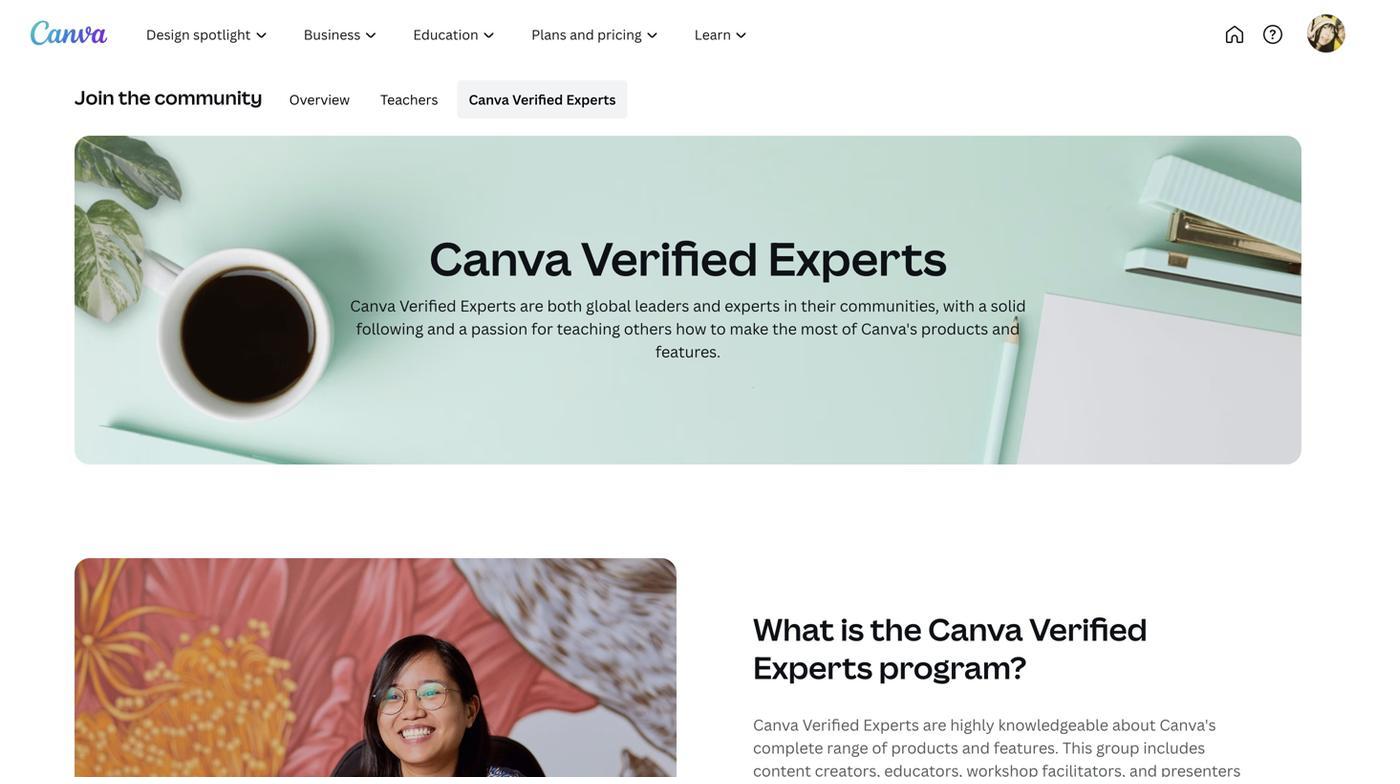 Task type: locate. For each thing, give the bounding box(es) containing it.
0 horizontal spatial are
[[520, 295, 544, 316]]

0 vertical spatial are
[[520, 295, 544, 316]]

0 vertical spatial products
[[922, 318, 989, 339]]

​leaders
[[635, 295, 690, 316]]

the right is at right
[[871, 608, 922, 650]]

group
[[1097, 737, 1140, 758]]

0 vertical spatial of
[[842, 318, 858, 339]]

verified for canva verified experts
[[513, 90, 563, 108]]

a left "passion"
[[459, 318, 468, 339]]

and down group
[[1130, 760, 1158, 777]]

a
[[979, 295, 988, 316], [459, 318, 468, 339]]

experts inside canva verified experts link
[[566, 90, 616, 108]]

overview link
[[278, 80, 361, 119]]

canva's up includes
[[1160, 715, 1217, 735]]

1 vertical spatial the
[[871, 608, 922, 650]]

are left highly on the bottom right of the page
[[923, 715, 947, 735]]

0 horizontal spatial the
[[118, 84, 151, 110]]

canva's inside canva verified experts are highly knowledgeable about canva's complete range of products and features. this group includes content creators, educators, workshop facilitators, and presente
[[1160, 715, 1217, 735]]

experts
[[566, 90, 616, 108], [768, 227, 948, 289], [460, 295, 516, 316], [753, 647, 873, 688], [864, 715, 920, 735]]

0 vertical spatial the
[[118, 84, 151, 110]]

verified for canva verified experts are highly knowledgeable about canva's complete range of products and features. this group includes content creators, educators, workshop facilitators, and presente
[[803, 715, 860, 735]]

verified
[[513, 90, 563, 108], [581, 227, 759, 289], [400, 295, 457, 316], [1030, 608, 1148, 650], [803, 715, 860, 735]]

knowledgeable
[[999, 715, 1109, 735]]

are inside canva verified experts canva verified experts are both global ​leaders and experts in their communities, with a solid​ following and a passion for​ teaching others how to make the​ most of canva's products and​ features.​
[[520, 295, 544, 316]]

1 vertical spatial products
[[892, 737, 959, 758]]

verified inside what is the canva verified experts program?
[[1030, 608, 1148, 650]]

of right most
[[842, 318, 858, 339]]

with
[[944, 295, 975, 316]]

products
[[922, 318, 989, 339], [892, 737, 959, 758]]

canva's down communities,
[[861, 318, 918, 339]]

canva for canva verified experts
[[469, 90, 509, 108]]

and down highly on the bottom right of the page
[[963, 737, 991, 758]]

canva's inside canva verified experts canva verified experts are both global ​leaders and experts in their communities, with a solid​ following and a passion for​ teaching others how to make the​ most of canva's products and​ features.​
[[861, 318, 918, 339]]

products up educators,
[[892, 737, 959, 758]]

teachers
[[381, 90, 438, 108]]

canva inside canva verified experts are highly knowledgeable about canva's complete range of products and features. this group includes content creators, educators, workshop facilitators, and presente
[[753, 715, 799, 735]]

1 horizontal spatial of
[[872, 737, 888, 758]]

1 horizontal spatial canva's
[[1160, 715, 1217, 735]]

experts inside canva verified experts are highly knowledgeable about canva's complete range of products and features. this group includes content creators, educators, workshop facilitators, and presente
[[864, 715, 920, 735]]

the​
[[773, 318, 797, 339]]

of right range
[[872, 737, 888, 758]]

1 horizontal spatial the
[[871, 608, 922, 650]]

facilitators,
[[1043, 760, 1126, 777]]

top level navigation element
[[130, 15, 829, 54]]

are
[[520, 295, 544, 316], [923, 715, 947, 735]]

creators,
[[815, 760, 881, 777]]

verified inside canva verified experts are highly knowledgeable about canva's complete range of products and features. this group includes content creators, educators, workshop facilitators, and presente
[[803, 715, 860, 735]]

1 vertical spatial a
[[459, 318, 468, 339]]

of
[[842, 318, 858, 339], [872, 737, 888, 758]]

1 vertical spatial canva's
[[1160, 715, 1217, 735]]

includes
[[1144, 737, 1206, 758]]

canva verified experts
[[469, 90, 616, 108]]

content
[[753, 760, 812, 777]]

teaching
[[557, 318, 621, 339]]

experts for canva verified experts canva verified experts are both global ​leaders and experts in their communities, with a solid​ following and a passion for​ teaching others how to make the​ most of canva's products and​ features.​
[[768, 227, 948, 289]]

solid​
[[991, 295, 1027, 316]]

are inside canva verified experts are highly knowledgeable about canva's complete range of products and features. this group includes content creators, educators, workshop facilitators, and presente
[[923, 715, 947, 735]]

products down with
[[922, 318, 989, 339]]

canva
[[469, 90, 509, 108], [429, 227, 572, 289], [350, 295, 396, 316], [929, 608, 1024, 650], [753, 715, 799, 735]]

1 horizontal spatial are
[[923, 715, 947, 735]]

1 vertical spatial of
[[872, 737, 888, 758]]

canva inside what is the canva verified experts program?
[[929, 608, 1024, 650]]

educators,
[[885, 760, 963, 777]]

and​
[[993, 318, 1021, 339]]

join the community
[[75, 84, 263, 110]]

the right join
[[118, 84, 151, 110]]

teachers link
[[369, 80, 450, 119]]

overview
[[289, 90, 350, 108]]

highly
[[951, 715, 995, 735]]

menu bar containing overview
[[270, 80, 628, 119]]

the
[[118, 84, 151, 110], [871, 608, 922, 650]]

0 vertical spatial a
[[979, 295, 988, 316]]

features.​
[[656, 341, 721, 362]]

experts
[[725, 295, 781, 316]]

0 vertical spatial canva's
[[861, 318, 918, 339]]

are up for​
[[520, 295, 544, 316]]

1 horizontal spatial a
[[979, 295, 988, 316]]

make
[[730, 318, 769, 339]]

1 vertical spatial are
[[923, 715, 947, 735]]

a right with
[[979, 295, 988, 316]]

features.
[[994, 737, 1059, 758]]

0 horizontal spatial canva's
[[861, 318, 918, 339]]

their
[[801, 295, 837, 316]]

canva inside menu bar
[[469, 90, 509, 108]]

canva's
[[861, 318, 918, 339], [1160, 715, 1217, 735]]

menu bar
[[270, 80, 628, 119]]

0 horizontal spatial of
[[842, 318, 858, 339]]

both
[[547, 295, 583, 316]]

and
[[693, 295, 721, 316], [427, 318, 455, 339], [963, 737, 991, 758], [1130, 760, 1158, 777]]



Task type: describe. For each thing, give the bounding box(es) containing it.
canva for canva verified experts canva verified experts are both global ​leaders and experts in their communities, with a solid​ following and a passion for​ teaching others how to make the​ most of canva's products and​ features.​
[[429, 227, 572, 289]]

this
[[1063, 737, 1093, 758]]

workshop
[[967, 760, 1039, 777]]

what is the canva verified experts program?
[[753, 608, 1148, 688]]

products inside canva verified experts are highly knowledgeable about canva's complete range of products and features. this group includes content creators, educators, workshop facilitators, and presente
[[892, 737, 959, 758]]

canva verified experts canva verified experts are both global ​leaders and experts in their communities, with a solid​ following and a passion for​ teaching others how to make the​ most of canva's products and​ features.​
[[350, 227, 1027, 362]]

0 horizontal spatial a
[[459, 318, 468, 339]]

of inside canva verified experts are highly knowledgeable about canva's complete range of products and features. this group includes content creators, educators, workshop facilitators, and presente
[[872, 737, 888, 758]]

community
[[155, 84, 263, 110]]

program?
[[879, 647, 1027, 688]]

most
[[801, 318, 839, 339]]

following
[[356, 318, 424, 339]]

is
[[841, 608, 864, 650]]

the inside what is the canva verified experts program?
[[871, 608, 922, 650]]

to
[[711, 318, 726, 339]]

about
[[1113, 715, 1156, 735]]

in
[[784, 295, 798, 316]]

experts for canva verified experts are highly knowledgeable about canva's complete range of products and features. this group includes content creators, educators, workshop facilitators, and presente
[[864, 715, 920, 735]]

verified for canva verified experts canva verified experts are both global ​leaders and experts in their communities, with a solid​ following and a passion for​ teaching others how to make the​ most of canva's products and​ features.​
[[581, 227, 759, 289]]

for​
[[532, 318, 553, 339]]

join
[[75, 84, 114, 110]]

experts inside what is the canva verified experts program?
[[753, 647, 873, 688]]

what
[[753, 608, 835, 650]]

and up to
[[693, 295, 721, 316]]

canva verified experts are highly knowledgeable about canva's complete range of products and features. this group includes content creators, educators, workshop facilitators, and presente
[[753, 715, 1242, 777]]

passion
[[471, 318, 528, 339]]

communities,
[[840, 295, 940, 316]]

canva for canva verified experts are highly knowledgeable about canva's complete range of products and features. this group includes content creators, educators, workshop facilitators, and presente
[[753, 715, 799, 735]]

range
[[827, 737, 869, 758]]

experts for canva verified experts
[[566, 90, 616, 108]]

complete
[[753, 737, 824, 758]]

canva verified experts link
[[457, 80, 628, 119]]

products inside canva verified experts canva verified experts are both global ​leaders and experts in their communities, with a solid​ following and a passion for​ teaching others how to make the​ most of canva's products and​ features.​
[[922, 318, 989, 339]]

how
[[676, 318, 707, 339]]

and right following
[[427, 318, 455, 339]]

of inside canva verified experts canva verified experts are both global ​leaders and experts in their communities, with a solid​ following and a passion for​ teaching others how to make the​ most of canva's products and​ features.​
[[842, 318, 858, 339]]

global
[[586, 295, 631, 316]]

others
[[624, 318, 672, 339]]



Task type: vqa. For each thing, say whether or not it's contained in the screenshot.
Canva Verified Experts are highly knowledgeable about Canva's complete range of products and features. This group includes content creators, educators, workshop facilitators, and presente's Experts
yes



